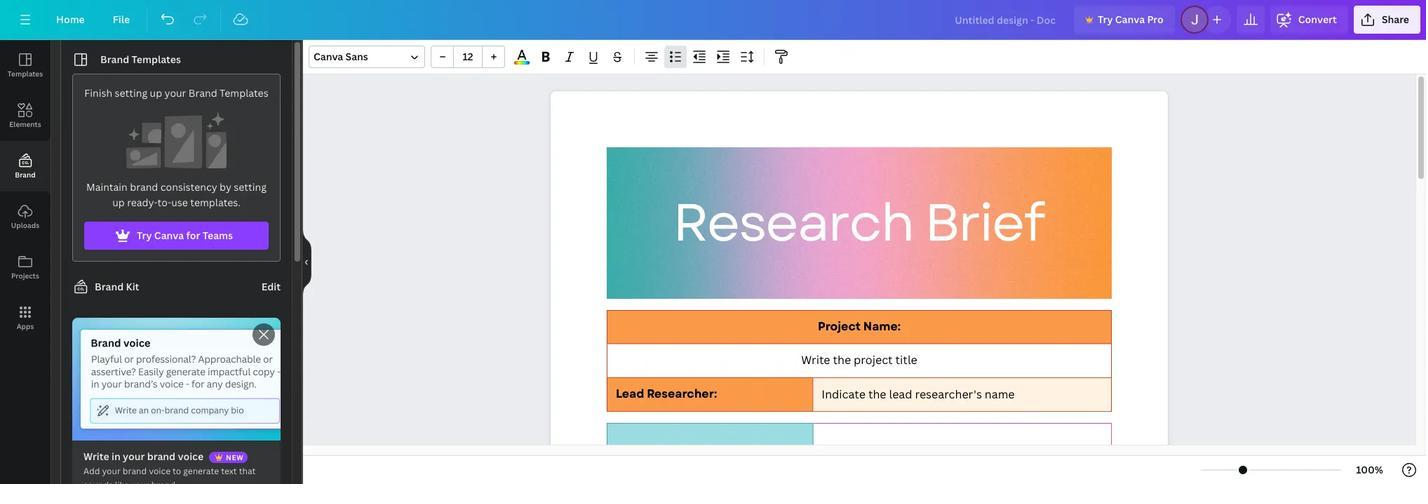 Task type: vqa. For each thing, say whether or not it's contained in the screenshot.
"design"
no



Task type: locate. For each thing, give the bounding box(es) containing it.
file button
[[102, 6, 141, 34]]

1 vertical spatial try
[[137, 229, 152, 242]]

canva left pro
[[1116, 13, 1145, 26]]

elements button
[[0, 91, 51, 141]]

projects button
[[0, 242, 51, 293]]

add
[[84, 465, 100, 477]]

like
[[115, 479, 129, 484]]

up
[[150, 86, 162, 100], [112, 196, 125, 209]]

canva left the for
[[154, 229, 184, 242]]

canva sans
[[314, 50, 368, 63]]

templates
[[132, 53, 181, 66], [8, 69, 43, 79], [220, 86, 269, 100]]

0 horizontal spatial setting
[[115, 86, 147, 100]]

templates.
[[190, 196, 241, 209]]

setting right finish in the top left of the page
[[115, 86, 147, 100]]

consistency
[[161, 180, 217, 194]]

setting inside the maintain brand consistency by setting up ready-to-use templates.
[[234, 180, 267, 194]]

generate
[[183, 465, 219, 477]]

to
[[173, 465, 181, 477]]

canva
[[1116, 13, 1145, 26], [314, 50, 343, 63], [154, 229, 184, 242]]

brand voice example usage image
[[72, 318, 281, 441]]

that
[[239, 465, 256, 477]]

kit
[[126, 280, 139, 293]]

0 vertical spatial templates
[[132, 53, 181, 66]]

sounds
[[84, 479, 113, 484]]

0 vertical spatial canva
[[1116, 13, 1145, 26]]

brand inside add your brand voice to generate text that sounds like your brand.
[[123, 465, 147, 477]]

voice up brand.
[[149, 465, 171, 477]]

your
[[165, 86, 186, 100], [123, 450, 145, 463], [102, 465, 121, 477], [131, 479, 149, 484]]

0 vertical spatial try
[[1098, 13, 1113, 26]]

try inside main menu bar
[[1098, 13, 1113, 26]]

canva for try canva pro
[[1116, 13, 1145, 26]]

templates button
[[0, 40, 51, 91]]

brand inside button
[[15, 170, 36, 180]]

0 horizontal spatial voice
[[149, 465, 171, 477]]

0 vertical spatial brand
[[130, 180, 158, 194]]

your right like
[[131, 479, 149, 484]]

brand
[[100, 53, 129, 66], [189, 86, 217, 100], [15, 170, 36, 180], [95, 280, 124, 293]]

apps button
[[0, 293, 51, 343]]

2 vertical spatial templates
[[220, 86, 269, 100]]

try left pro
[[1098, 13, 1113, 26]]

brand.
[[151, 479, 178, 484]]

1 horizontal spatial up
[[150, 86, 162, 100]]

2 vertical spatial canva
[[154, 229, 184, 242]]

1 horizontal spatial setting
[[234, 180, 267, 194]]

0 vertical spatial voice
[[178, 450, 204, 463]]

to-
[[158, 196, 171, 209]]

setting right the by
[[234, 180, 267, 194]]

by
[[220, 180, 232, 194]]

Design title text field
[[944, 6, 1069, 34]]

0 horizontal spatial up
[[112, 196, 125, 209]]

try canva pro button
[[1074, 6, 1175, 34]]

group
[[431, 46, 505, 68]]

try
[[1098, 13, 1113, 26], [137, 229, 152, 242]]

try for try canva pro
[[1098, 13, 1113, 26]]

teams
[[203, 229, 233, 242]]

try canva pro
[[1098, 13, 1164, 26]]

1 horizontal spatial canva
[[314, 50, 343, 63]]

0 horizontal spatial try
[[137, 229, 152, 242]]

setting
[[115, 86, 147, 100], [234, 180, 267, 194]]

100%
[[1357, 463, 1384, 476]]

brand
[[130, 180, 158, 194], [147, 450, 176, 463], [123, 465, 147, 477]]

home link
[[45, 6, 96, 34]]

0 horizontal spatial canva
[[154, 229, 184, 242]]

brand up ready-
[[130, 180, 158, 194]]

1 vertical spatial setting
[[234, 180, 267, 194]]

1 vertical spatial brand
[[147, 450, 176, 463]]

1 horizontal spatial voice
[[178, 450, 204, 463]]

canva sans button
[[309, 46, 425, 68]]

– – number field
[[458, 50, 478, 63]]

1 vertical spatial voice
[[149, 465, 171, 477]]

brand up like
[[123, 465, 147, 477]]

maintain
[[86, 180, 128, 194]]

0 horizontal spatial templates
[[8, 69, 43, 79]]

1 vertical spatial canva
[[314, 50, 343, 63]]

up down maintain
[[112, 196, 125, 209]]

1 vertical spatial up
[[112, 196, 125, 209]]

finish
[[84, 86, 112, 100]]

try down ready-
[[137, 229, 152, 242]]

brand for brand templates
[[100, 53, 129, 66]]

use
[[171, 196, 188, 209]]

canva left sans
[[314, 50, 343, 63]]

in
[[112, 450, 121, 463]]

1 horizontal spatial try
[[1098, 13, 1113, 26]]

2 horizontal spatial canva
[[1116, 13, 1145, 26]]

0 vertical spatial up
[[150, 86, 162, 100]]

1 vertical spatial templates
[[8, 69, 43, 79]]

brand button
[[0, 141, 51, 192]]

2 vertical spatial brand
[[123, 465, 147, 477]]

canva inside main menu bar
[[1116, 13, 1145, 26]]

projects
[[11, 271, 39, 281]]

home
[[56, 13, 85, 26]]

up down brand templates
[[150, 86, 162, 100]]

voice up generate
[[178, 450, 204, 463]]

brand up add your brand voice to generate text that sounds like your brand.
[[147, 450, 176, 463]]

voice
[[178, 450, 204, 463], [149, 465, 171, 477]]

main menu bar
[[0, 0, 1427, 40]]



Task type: describe. For each thing, give the bounding box(es) containing it.
file
[[113, 13, 130, 26]]

canva inside dropdown button
[[314, 50, 343, 63]]

pro
[[1148, 13, 1164, 26]]

voice inside add your brand voice to generate text that sounds like your brand.
[[149, 465, 171, 477]]

apps
[[17, 321, 34, 331]]

sans
[[346, 50, 368, 63]]

write
[[84, 450, 109, 463]]

elements
[[9, 119, 41, 129]]

your up like
[[102, 465, 121, 477]]

side panel tab list
[[0, 40, 51, 343]]

color range image
[[515, 61, 530, 65]]

text
[[221, 465, 237, 477]]

try canva for teams
[[137, 229, 233, 242]]

templates inside templates button
[[8, 69, 43, 79]]

brief
[[925, 185, 1044, 261]]

research
[[673, 185, 914, 261]]

try canva for teams button
[[84, 222, 269, 250]]

try for try canva for teams
[[137, 229, 152, 242]]

research brief
[[673, 185, 1044, 261]]

add your brand voice to generate text that sounds like your brand.
[[84, 465, 256, 484]]

write in your brand voice
[[84, 450, 204, 463]]

convert button
[[1271, 6, 1349, 34]]

share
[[1382, 13, 1410, 26]]

2 horizontal spatial templates
[[220, 86, 269, 100]]

convert
[[1299, 13, 1337, 26]]

maintain brand consistency by setting up ready-to-use templates.
[[86, 180, 267, 209]]

uploads
[[11, 220, 39, 230]]

for
[[186, 229, 200, 242]]

edit button
[[261, 279, 281, 295]]

brand for brand kit
[[95, 280, 124, 293]]

hide image
[[302, 228, 312, 296]]

finish setting up your brand templates
[[84, 86, 269, 100]]

brand kit
[[95, 280, 139, 293]]

share button
[[1354, 6, 1421, 34]]

edit
[[261, 280, 281, 293]]

brand for brand
[[15, 170, 36, 180]]

uploads button
[[0, 192, 51, 242]]

brand inside the maintain brand consistency by setting up ready-to-use templates.
[[130, 180, 158, 194]]

brand templates
[[100, 53, 181, 66]]

canva for try canva for teams
[[154, 229, 184, 242]]

your right in
[[123, 450, 145, 463]]

0 vertical spatial setting
[[115, 86, 147, 100]]

100% button
[[1347, 459, 1393, 481]]

Research Brief text field
[[551, 91, 1168, 484]]

up inside the maintain brand consistency by setting up ready-to-use templates.
[[112, 196, 125, 209]]

your down brand templates
[[165, 86, 186, 100]]

new
[[226, 453, 244, 463]]

ready-
[[127, 196, 158, 209]]

1 horizontal spatial templates
[[132, 53, 181, 66]]



